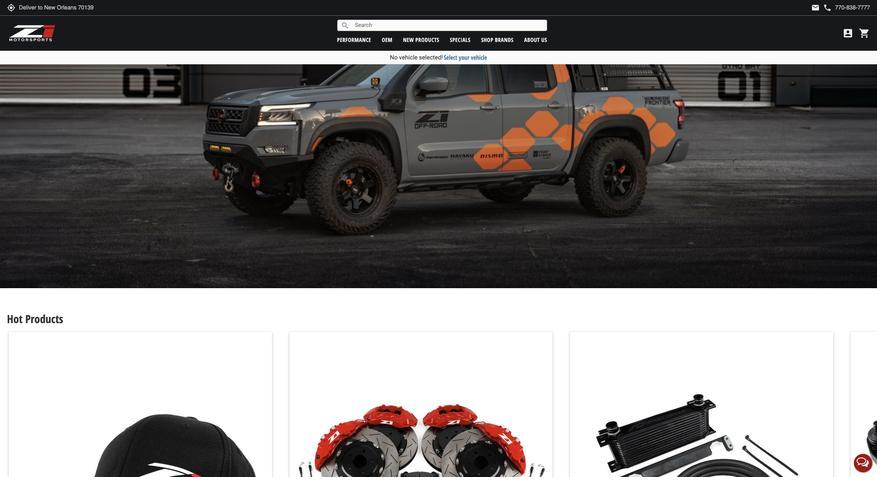 Task type: describe. For each thing, give the bounding box(es) containing it.
about us link
[[524, 36, 547, 44]]

my_location
[[7, 4, 15, 12]]

oem
[[382, 36, 393, 44]]

learn more
[[19, 16, 44, 24]]

hot
[[7, 312, 23, 327]]

new products link
[[403, 36, 439, 44]]

shopping_cart link
[[857, 28, 870, 39]]

more
[[32, 16, 44, 24]]

1 horizontal spatial vehicle
[[471, 54, 487, 62]]

learn
[[19, 16, 31, 24]]

shop brands link
[[481, 36, 514, 44]]

select your vehicle link
[[444, 54, 487, 62]]

selected!
[[419, 54, 443, 61]]

shop
[[481, 36, 493, 44]]

select
[[444, 54, 457, 62]]

products
[[25, 312, 63, 327]]

performance link
[[337, 36, 371, 44]]

shopping_cart
[[859, 28, 870, 39]]

us
[[541, 36, 547, 44]]

no
[[390, 54, 398, 61]]

no vehicle selected! select your vehicle
[[390, 54, 487, 62]]

shop brands
[[481, 36, 514, 44]]

win this truck shop now to get automatically entered before it's too late. image
[[0, 0, 877, 289]]

mail link
[[812, 4, 820, 12]]

your
[[459, 54, 470, 62]]

new
[[403, 36, 414, 44]]



Task type: locate. For each thing, give the bounding box(es) containing it.
vehicle right no
[[399, 54, 418, 61]]

vehicle inside no vehicle selected! select your vehicle
[[399, 54, 418, 61]]

Search search field
[[349, 20, 547, 31]]

about
[[524, 36, 540, 44]]

account_box
[[843, 28, 854, 39]]

vehicle right your
[[471, 54, 487, 62]]

0 horizontal spatial vehicle
[[399, 54, 418, 61]]

mail phone
[[812, 4, 832, 12]]

hot products
[[7, 312, 63, 327]]

new products
[[403, 36, 439, 44]]

phone link
[[824, 4, 870, 12]]

search
[[341, 21, 349, 30]]

account_box link
[[841, 28, 856, 39]]

brands
[[495, 36, 514, 44]]

specials
[[450, 36, 471, 44]]

oem link
[[382, 36, 393, 44]]

z1 motorsports logo image
[[9, 25, 56, 42]]

learn more link
[[14, 6, 49, 27]]

about us
[[524, 36, 547, 44]]

products
[[416, 36, 439, 44]]

performance
[[337, 36, 371, 44]]

phone
[[824, 4, 832, 12]]

vehicle
[[471, 54, 487, 62], [399, 54, 418, 61]]

mail
[[812, 4, 820, 12]]

specials link
[[450, 36, 471, 44]]



Task type: vqa. For each thing, say whether or not it's contained in the screenshot.
Seats
no



